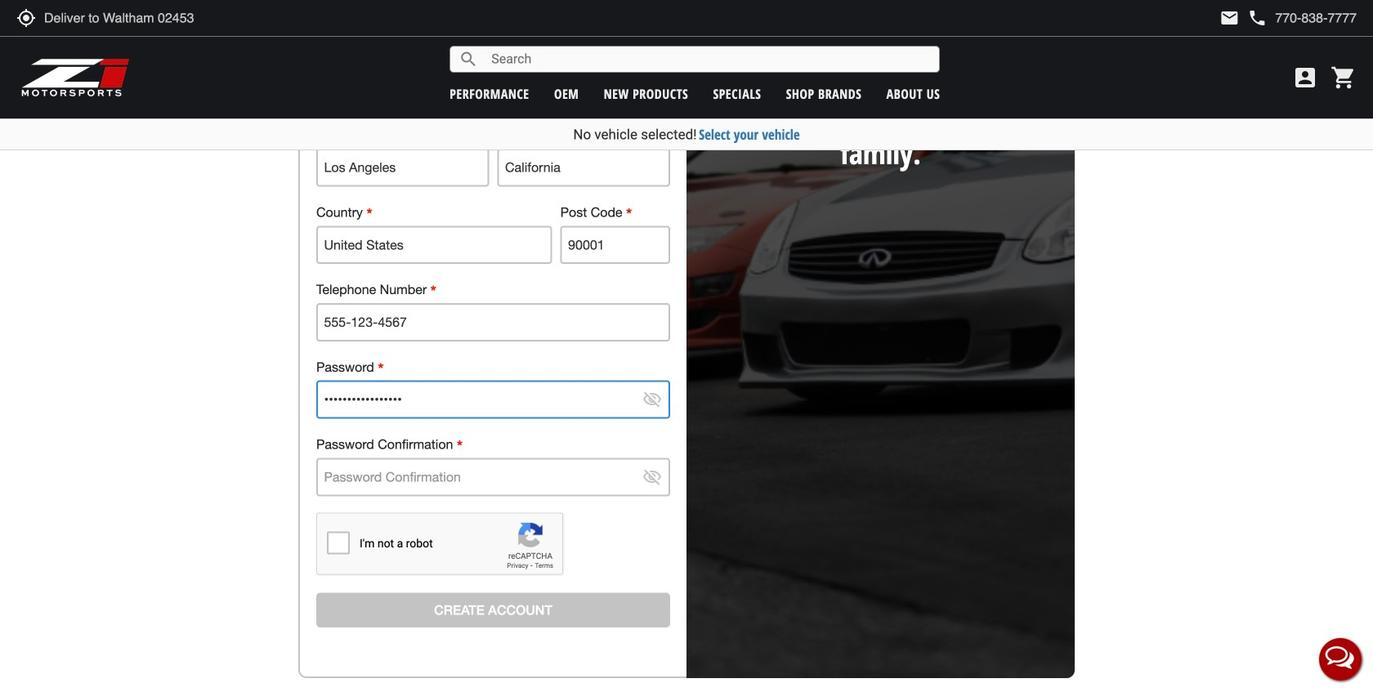 Task type: describe. For each thing, give the bounding box(es) containing it.
Search search field
[[479, 47, 940, 72]]

Apartment, Suite or Bldg. text field
[[316, 71, 671, 109]]

z1 motorsports logo image
[[20, 57, 130, 98]]

Street Address text field
[[316, 0, 671, 32]]

State/​Province text field
[[498, 149, 671, 187]]



Task type: locate. For each thing, give the bounding box(es) containing it.
Password Confirmation password field
[[316, 458, 671, 497]]

City text field
[[316, 149, 489, 187]]

Password password field
[[316, 381, 671, 419]]

Telephone Number text field
[[316, 303, 671, 342]]

Post Code text field
[[561, 226, 671, 264]]



Task type: vqa. For each thing, say whether or not it's contained in the screenshot.
Z1 MOTORSPORTS LOGO
yes



